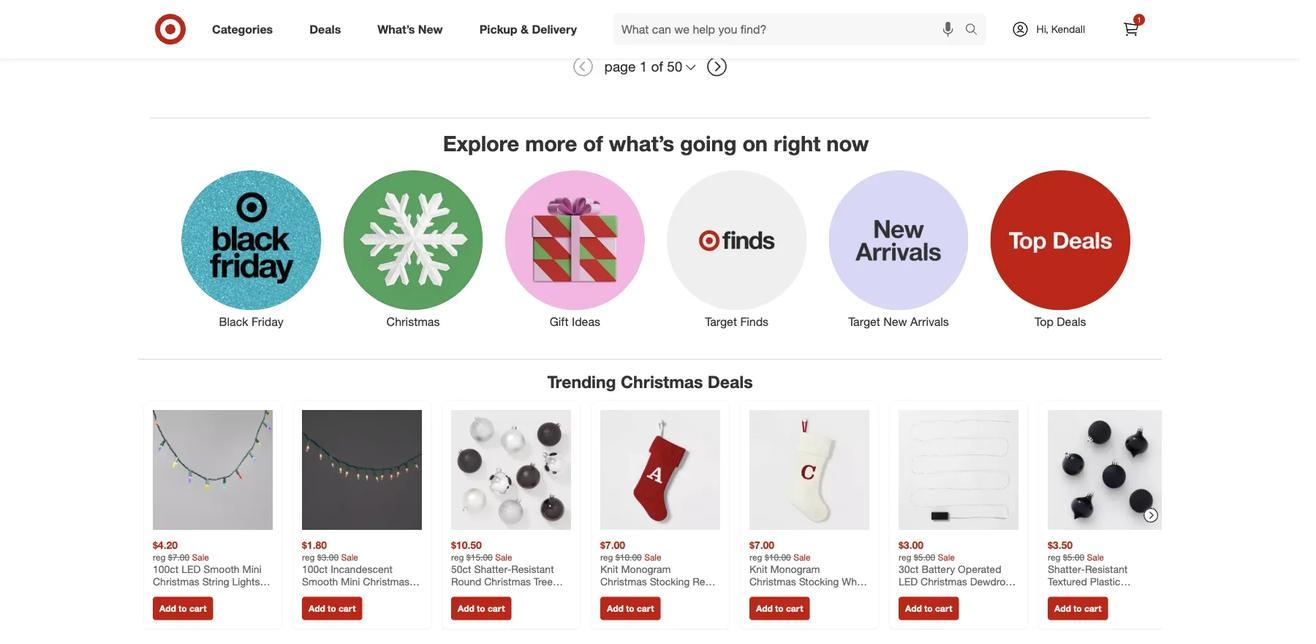 Task type: locate. For each thing, give the bounding box(es) containing it.
cart down $3.50 reg $5.00 sale
[[1084, 603, 1102, 614]]

sale for $3.50
[[1087, 552, 1104, 563]]

sale inside '$3.00 reg $5.00 sale'
[[938, 552, 955, 563]]

monogram left red
[[621, 563, 671, 575]]

shatter-resistant textured plastic christmas tree ornament set 20pc - wondershop™ image
[[1048, 410, 1168, 530], [1048, 410, 1168, 530]]

0 vertical spatial deals
[[309, 22, 341, 36]]

reg inside $4.20 reg $7.00 sale
[[153, 552, 166, 563]]

new for target
[[884, 314, 907, 329]]

30ct battery operated led christmas dewdrop fairy string lights warm white with silver wire - wondershop™ image
[[899, 410, 1019, 530], [899, 410, 1019, 530]]

black friday link
[[170, 168, 332, 330]]

1 horizontal spatial of
[[651, 58, 663, 75]]

cart down $1.80 reg $3.00 sale at the bottom left of page
[[339, 603, 356, 614]]

sale inside $7.00 reg $10.00 sale knit monogram christmas stocking red - wondershop™
[[644, 552, 661, 563]]

sale for $10.50
[[495, 552, 512, 563]]

7 sale from the left
[[1087, 552, 1104, 563]]

target left finds
[[705, 314, 737, 329]]

2 stocking from the left
[[799, 575, 839, 588]]

new inside 'link'
[[884, 314, 907, 329]]

0 vertical spatial of
[[651, 58, 663, 75]]

1 horizontal spatial new
[[884, 314, 907, 329]]

reg inside '$10.50 reg $15.00 sale'
[[451, 552, 464, 563]]

What can we help you find? suggestions appear below search field
[[613, 13, 969, 45]]

deals right the "top"
[[1057, 314, 1086, 329]]

$10.50 reg $15.00 sale
[[451, 539, 512, 563]]

add to cart down $7.00 reg $10.00 sale knit monogram christmas stocking white - wondershop™
[[756, 603, 803, 614]]

add to cart
[[162, 0, 209, 11], [159, 603, 206, 614], [309, 603, 356, 614], [458, 603, 505, 614], [607, 603, 654, 614], [756, 603, 803, 614], [905, 603, 952, 614], [1054, 603, 1102, 614]]

target finds
[[705, 314, 769, 329]]

target left arrivals
[[848, 314, 880, 329]]

of right more
[[583, 130, 603, 156]]

3 reg from the left
[[451, 552, 464, 563]]

3 sale from the left
[[495, 552, 512, 563]]

top deals
[[1035, 314, 1086, 329]]

1 inside 1 link
[[1137, 15, 1141, 24]]

deals down target finds
[[708, 372, 753, 392]]

cart down $15.00 at the left bottom of page
[[488, 603, 505, 614]]

$1.80
[[302, 539, 327, 552]]

reg inside $7.00 reg $10.00 sale knit monogram christmas stocking white - wondershop™
[[750, 552, 762, 563]]

2 vertical spatial deals
[[708, 372, 753, 392]]

1 $10.00 from the left
[[616, 552, 642, 563]]

1 horizontal spatial monogram
[[770, 563, 820, 575]]

friday
[[251, 314, 284, 329]]

0 vertical spatial 1
[[1137, 15, 1141, 24]]

1 horizontal spatial $10.00
[[765, 552, 791, 563]]

knit for knit monogram christmas stocking white - wondershop™
[[750, 563, 768, 575]]

target for target finds
[[705, 314, 737, 329]]

- inside $7.00 reg $10.00 sale knit monogram christmas stocking red - wondershop™
[[714, 575, 718, 588]]

100ct led smooth mini christmas string lights with green wire - wondershop™ image
[[153, 410, 273, 530], [153, 410, 273, 530]]

sale inside $1.80 reg $3.00 sale
[[341, 552, 358, 563]]

0 horizontal spatial stocking
[[650, 575, 690, 588]]

add to cart down $15.00 at the left bottom of page
[[458, 603, 505, 614]]

100ct incandescent smooth mini christmas string lights clear with green wire - wondershop™ image
[[302, 410, 422, 530], [302, 410, 422, 530]]

target new arrivals link
[[818, 168, 980, 330]]

1 horizontal spatial wondershop™
[[756, 588, 820, 601]]

1 horizontal spatial 1
[[1137, 15, 1141, 24]]

0 horizontal spatial 1
[[640, 58, 647, 75]]

reg inside $3.50 reg $5.00 sale
[[1048, 552, 1061, 563]]

wondershop™ inside $7.00 reg $10.00 sale knit monogram christmas stocking red - wondershop™
[[600, 588, 664, 601]]

search
[[958, 23, 993, 38]]

page
[[604, 58, 636, 75]]

$10.00 inside $7.00 reg $10.00 sale knit monogram christmas stocking white - wondershop™
[[765, 552, 791, 563]]

4 reg from the left
[[600, 552, 613, 563]]

$5.00 inside '$3.00 reg $5.00 sale'
[[914, 552, 935, 563]]

add to cart button
[[155, 0, 216, 17], [153, 597, 213, 620], [302, 597, 362, 620], [451, 597, 511, 620], [600, 597, 661, 620], [750, 597, 810, 620], [899, 597, 959, 620], [1048, 597, 1108, 620]]

page 1 of 50
[[604, 58, 683, 75]]

1 horizontal spatial knit
[[750, 563, 768, 575]]

what's new
[[377, 22, 443, 36]]

kendall
[[1051, 23, 1085, 35]]

christmas
[[387, 314, 440, 329], [621, 372, 703, 392], [600, 575, 647, 588], [750, 575, 796, 588]]

sale inside $4.20 reg $7.00 sale
[[192, 552, 209, 563]]

1 right kendall
[[1137, 15, 1141, 24]]

1 sale from the left
[[192, 552, 209, 563]]

2 horizontal spatial deals
[[1057, 314, 1086, 329]]

$7.00
[[600, 539, 625, 552], [750, 539, 774, 552], [168, 552, 189, 563]]

new inside "link"
[[418, 22, 443, 36]]

wondershop™ for knit monogram christmas stocking red - wondershop™
[[600, 588, 664, 601]]

2 wondershop™ from the left
[[756, 588, 820, 601]]

1 vertical spatial new
[[884, 314, 907, 329]]

add to cart up categories link
[[162, 0, 209, 11]]

knit
[[600, 563, 618, 575], [750, 563, 768, 575]]

trending
[[547, 372, 616, 392]]

monogram left white
[[770, 563, 820, 575]]

50
[[667, 58, 683, 75]]

0 vertical spatial new
[[418, 22, 443, 36]]

reg for $4.20
[[153, 552, 166, 563]]

1 horizontal spatial -
[[750, 588, 754, 601]]

to
[[181, 0, 189, 11], [178, 603, 187, 614], [328, 603, 336, 614], [477, 603, 485, 614], [626, 603, 634, 614], [775, 603, 784, 614], [924, 603, 933, 614], [1074, 603, 1082, 614]]

stocking for white
[[799, 575, 839, 588]]

stocking inside $7.00 reg $10.00 sale knit monogram christmas stocking red - wondershop™
[[650, 575, 690, 588]]

gift ideas
[[550, 314, 600, 329]]

$7.00 inside $7.00 reg $10.00 sale knit monogram christmas stocking red - wondershop™
[[600, 539, 625, 552]]

hi, kendall
[[1037, 23, 1085, 35]]

gift ideas link
[[494, 168, 656, 330]]

christmas link
[[332, 168, 494, 330]]

of inside dropdown button
[[651, 58, 663, 75]]

$15.00
[[466, 552, 493, 563]]

new
[[418, 22, 443, 36], [884, 314, 907, 329]]

$4.20
[[153, 539, 178, 552]]

$3.00 inside $1.80 reg $3.00 sale
[[317, 552, 339, 563]]

target
[[705, 314, 737, 329], [848, 314, 880, 329]]

reg inside $1.80 reg $3.00 sale
[[302, 552, 315, 563]]

sale inside $3.50 reg $5.00 sale
[[1087, 552, 1104, 563]]

1 inside page 1 of 50 dropdown button
[[640, 58, 647, 75]]

0 horizontal spatial deals
[[309, 22, 341, 36]]

add
[[162, 0, 179, 11], [159, 603, 176, 614], [309, 603, 325, 614], [458, 603, 474, 614], [607, 603, 624, 614], [756, 603, 773, 614], [905, 603, 922, 614], [1054, 603, 1071, 614]]

0 horizontal spatial of
[[583, 130, 603, 156]]

monogram inside $7.00 reg $10.00 sale knit monogram christmas stocking white - wondershop™
[[770, 563, 820, 575]]

0 horizontal spatial $5.00
[[914, 552, 935, 563]]

monogram for knit monogram christmas stocking red - wondershop™
[[621, 563, 671, 575]]

$1.80 reg $3.00 sale
[[302, 539, 358, 563]]

0 horizontal spatial new
[[418, 22, 443, 36]]

1
[[1137, 15, 1141, 24], [640, 58, 647, 75]]

4 sale from the left
[[644, 552, 661, 563]]

$5.00 inside $3.50 reg $5.00 sale
[[1063, 552, 1085, 563]]

monogram
[[621, 563, 671, 575], [770, 563, 820, 575]]

stocking
[[650, 575, 690, 588], [799, 575, 839, 588]]

new left arrivals
[[884, 314, 907, 329]]

5 reg from the left
[[750, 552, 762, 563]]

1 monogram from the left
[[621, 563, 671, 575]]

0 horizontal spatial $3.00
[[317, 552, 339, 563]]

stocking inside $7.00 reg $10.00 sale knit monogram christmas stocking white - wondershop™
[[799, 575, 839, 588]]

0 horizontal spatial $10.00
[[616, 552, 642, 563]]

1 stocking from the left
[[650, 575, 690, 588]]

1 right page
[[640, 58, 647, 75]]

$10.00 inside $7.00 reg $10.00 sale knit monogram christmas stocking red - wondershop™
[[616, 552, 642, 563]]

black
[[219, 314, 248, 329]]

$3.00
[[899, 539, 924, 552], [317, 552, 339, 563]]

0 horizontal spatial $7.00
[[168, 552, 189, 563]]

of left 50
[[651, 58, 663, 75]]

reg
[[153, 552, 166, 563], [302, 552, 315, 563], [451, 552, 464, 563], [600, 552, 613, 563], [750, 552, 762, 563], [899, 552, 911, 563], [1048, 552, 1061, 563]]

2 $5.00 from the left
[[1063, 552, 1085, 563]]

stocking left red
[[650, 575, 690, 588]]

sale inside '$10.50 reg $15.00 sale'
[[495, 552, 512, 563]]

wondershop™ for knit monogram christmas stocking white - wondershop™
[[756, 588, 820, 601]]

0 horizontal spatial -
[[714, 575, 718, 588]]

$7.00 inside $4.20 reg $7.00 sale
[[168, 552, 189, 563]]

$7.00 reg $10.00 sale knit monogram christmas stocking white - wondershop™
[[750, 539, 868, 601]]

of
[[651, 58, 663, 75], [583, 130, 603, 156]]

2 horizontal spatial $7.00
[[750, 539, 774, 552]]

1 wondershop™ from the left
[[600, 588, 664, 601]]

wondershop™
[[600, 588, 664, 601], [756, 588, 820, 601]]

2 $10.00 from the left
[[765, 552, 791, 563]]

- inside $7.00 reg $10.00 sale knit monogram christmas stocking white - wondershop™
[[750, 588, 754, 601]]

0 horizontal spatial wondershop™
[[600, 588, 664, 601]]

reg for $3.50
[[1048, 552, 1061, 563]]

reg for $10.50
[[451, 552, 464, 563]]

target new arrivals
[[848, 314, 949, 329]]

cart
[[192, 0, 209, 11], [189, 603, 206, 614], [339, 603, 356, 614], [488, 603, 505, 614], [637, 603, 654, 614], [786, 603, 803, 614], [935, 603, 952, 614], [1084, 603, 1102, 614]]

target inside 'link'
[[848, 314, 880, 329]]

1 $5.00 from the left
[[914, 552, 935, 563]]

50ct shatter-resistant round christmas tree ornament set - wondershop™ image
[[451, 410, 571, 530], [451, 410, 571, 530]]

new right 'what's'
[[418, 22, 443, 36]]

1 target from the left
[[705, 314, 737, 329]]

1 horizontal spatial stocking
[[799, 575, 839, 588]]

6 reg from the left
[[899, 552, 911, 563]]

wondershop™ inside $7.00 reg $10.00 sale knit monogram christmas stocking white - wondershop™
[[756, 588, 820, 601]]

1 vertical spatial of
[[583, 130, 603, 156]]

target inside 'link'
[[705, 314, 737, 329]]

wondershop™ left red
[[600, 588, 664, 601]]

2 sale from the left
[[341, 552, 358, 563]]

$3.50 reg $5.00 sale
[[1048, 539, 1104, 563]]

1 vertical spatial 1
[[640, 58, 647, 75]]

2 reg from the left
[[302, 552, 315, 563]]

2 knit from the left
[[750, 563, 768, 575]]

$3.00 reg $5.00 sale
[[899, 539, 955, 563]]

0 horizontal spatial target
[[705, 314, 737, 329]]

7 reg from the left
[[1048, 552, 1061, 563]]

deals inside "link"
[[309, 22, 341, 36]]

now
[[827, 130, 869, 156]]

1 vertical spatial deals
[[1057, 314, 1086, 329]]

what's
[[609, 130, 674, 156]]

$5.00
[[914, 552, 935, 563], [1063, 552, 1085, 563]]

- for knit monogram christmas stocking white - wondershop™
[[750, 588, 754, 601]]

deals
[[309, 22, 341, 36], [1057, 314, 1086, 329], [708, 372, 753, 392]]

sale
[[192, 552, 209, 563], [341, 552, 358, 563], [495, 552, 512, 563], [644, 552, 661, 563], [793, 552, 811, 563], [938, 552, 955, 563], [1087, 552, 1104, 563]]

2 target from the left
[[848, 314, 880, 329]]

$7.00 for knit monogram christmas stocking white - wondershop™
[[750, 539, 774, 552]]

0 horizontal spatial knit
[[600, 563, 618, 575]]

more
[[525, 130, 577, 156]]

2 monogram from the left
[[770, 563, 820, 575]]

0 horizontal spatial monogram
[[621, 563, 671, 575]]

-
[[714, 575, 718, 588], [750, 588, 754, 601]]

sale for $1.80
[[341, 552, 358, 563]]

knit monogram christmas stocking red - wondershop™ image
[[600, 410, 720, 530], [600, 410, 720, 530]]

1 horizontal spatial target
[[848, 314, 880, 329]]

pickup
[[479, 22, 517, 36]]

$7.00 inside $7.00 reg $10.00 sale knit monogram christmas stocking white - wondershop™
[[750, 539, 774, 552]]

search button
[[958, 13, 993, 48]]

monogram for knit monogram christmas stocking white - wondershop™
[[770, 563, 820, 575]]

page 1 of 50 button
[[598, 50, 702, 82]]

1 knit from the left
[[600, 563, 618, 575]]

1 reg from the left
[[153, 552, 166, 563]]

monogram inside $7.00 reg $10.00 sale knit monogram christmas stocking red - wondershop™
[[621, 563, 671, 575]]

ideas
[[572, 314, 600, 329]]

reg inside '$3.00 reg $5.00 sale'
[[899, 552, 911, 563]]

stocking left white
[[799, 575, 839, 588]]

1 horizontal spatial $5.00
[[1063, 552, 1085, 563]]

$10.00
[[616, 552, 642, 563], [765, 552, 791, 563]]

sale for $4.20
[[192, 552, 209, 563]]

6 sale from the left
[[938, 552, 955, 563]]

knit inside $7.00 reg $10.00 sale knit monogram christmas stocking red - wondershop™
[[600, 563, 618, 575]]

1 horizontal spatial $7.00
[[600, 539, 625, 552]]

knit inside $7.00 reg $10.00 sale knit monogram christmas stocking white - wondershop™
[[750, 563, 768, 575]]

deals left 'what's'
[[309, 22, 341, 36]]

$3.00 inside '$3.00 reg $5.00 sale'
[[899, 539, 924, 552]]

5 sale from the left
[[793, 552, 811, 563]]

wondershop™ left white
[[756, 588, 820, 601]]

1 horizontal spatial $3.00
[[899, 539, 924, 552]]



Task type: vqa. For each thing, say whether or not it's contained in the screenshot.
$7.00 inside $7.00 reg $10.00 Sale Knit Monogram Christmas Stocking White - Wondershop™
yes



Task type: describe. For each thing, give the bounding box(es) containing it.
target finds link
[[656, 168, 818, 330]]

add to cart down '$3.00 reg $5.00 sale'
[[905, 603, 952, 614]]

gift
[[550, 314, 569, 329]]

$3.50
[[1048, 539, 1073, 552]]

reg inside $7.00 reg $10.00 sale knit monogram christmas stocking red - wondershop™
[[600, 552, 613, 563]]

cart up categories link
[[192, 0, 209, 11]]

on
[[743, 130, 768, 156]]

pickup & delivery
[[479, 22, 577, 36]]

$5.00 for $3.50
[[1063, 552, 1085, 563]]

cart down $4.20 reg $7.00 sale
[[189, 603, 206, 614]]

$10.50
[[451, 539, 482, 552]]

add to cart down $4.20 reg $7.00 sale
[[159, 603, 206, 614]]

of for more
[[583, 130, 603, 156]]

top
[[1035, 314, 1054, 329]]

reg for $1.80
[[302, 552, 315, 563]]

what's
[[377, 22, 415, 36]]

what's new link
[[365, 13, 461, 45]]

of for 1
[[651, 58, 663, 75]]

$10.00 for knit monogram christmas stocking red - wondershop™
[[616, 552, 642, 563]]

black friday
[[219, 314, 284, 329]]

&
[[521, 22, 529, 36]]

add to cart down $7.00 reg $10.00 sale knit monogram christmas stocking red - wondershop™
[[607, 603, 654, 614]]

top deals link
[[980, 168, 1141, 330]]

christmas inside $7.00 reg $10.00 sale knit monogram christmas stocking white - wondershop™
[[750, 575, 796, 588]]

categories
[[212, 22, 273, 36]]

reg for $3.00
[[899, 552, 911, 563]]

christmas inside $7.00 reg $10.00 sale knit monogram christmas stocking red - wondershop™
[[600, 575, 647, 588]]

add to cart down $1.80 reg $3.00 sale at the bottom left of page
[[309, 603, 356, 614]]

new for what's
[[418, 22, 443, 36]]

delivery
[[532, 22, 577, 36]]

$4.20 reg $7.00 sale
[[153, 539, 209, 563]]

$10.00 for knit monogram christmas stocking white - wondershop™
[[765, 552, 791, 563]]

add to cart down $3.50 reg $5.00 sale
[[1054, 603, 1102, 614]]

1 horizontal spatial deals
[[708, 372, 753, 392]]

explore more of what's going on right now
[[443, 130, 869, 156]]

pickup & delivery link
[[467, 13, 595, 45]]

target for target new arrivals
[[848, 314, 880, 329]]

cart down $7.00 reg $10.00 sale knit monogram christmas stocking white - wondershop™
[[786, 603, 803, 614]]

trending christmas deals
[[547, 372, 753, 392]]

red
[[693, 575, 711, 588]]

sale for $3.00
[[938, 552, 955, 563]]

finds
[[740, 314, 769, 329]]

categories link
[[200, 13, 291, 45]]

cart down $7.00 reg $10.00 sale knit monogram christmas stocking red - wondershop™
[[637, 603, 654, 614]]

$5.00 for $3.00
[[914, 552, 935, 563]]

1 link
[[1115, 13, 1147, 45]]

- for knit monogram christmas stocking red - wondershop™
[[714, 575, 718, 588]]

knit monogram christmas stocking white - wondershop™ image
[[750, 410, 869, 530]]

going
[[680, 130, 737, 156]]

$7.00 for knit monogram christmas stocking red - wondershop™
[[600, 539, 625, 552]]

white
[[842, 575, 868, 588]]

stocking for red
[[650, 575, 690, 588]]

explore
[[443, 130, 519, 156]]

knit for knit monogram christmas stocking red - wondershop™
[[600, 563, 618, 575]]

deals link
[[297, 13, 359, 45]]

$7.00 reg $10.00 sale knit monogram christmas stocking red - wondershop™
[[600, 539, 718, 601]]

arrivals
[[910, 314, 949, 329]]

right
[[774, 130, 821, 156]]

hi,
[[1037, 23, 1048, 35]]

cart down '$3.00 reg $5.00 sale'
[[935, 603, 952, 614]]

sale inside $7.00 reg $10.00 sale knit monogram christmas stocking white - wondershop™
[[793, 552, 811, 563]]



